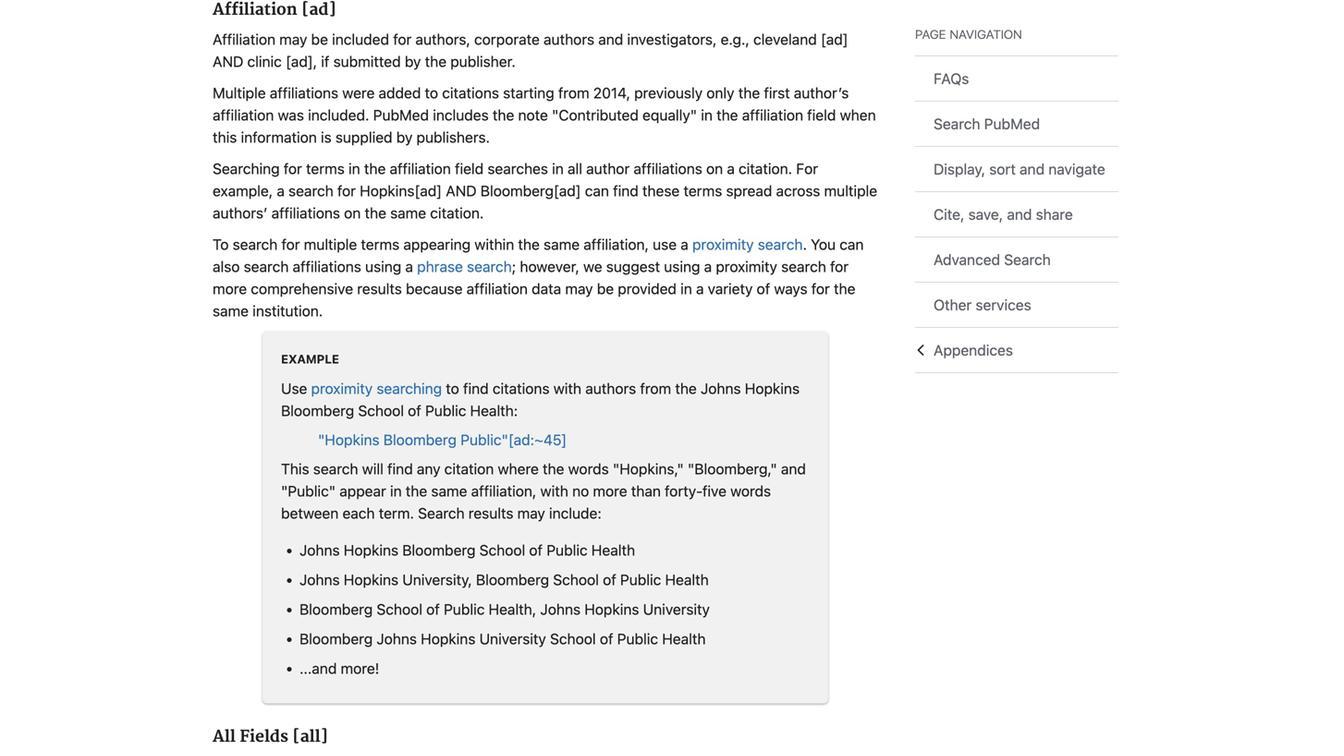 Task type: locate. For each thing, give the bounding box(es) containing it.
proximity inside ; however, we suggest using        a proximity search for more comprehensive results because affiliation data may be provided        in a variety of ways for the same institution.
[[716, 258, 777, 276]]

also
[[213, 258, 240, 276]]

affiliation, down where
[[471, 483, 537, 500]]

proximity down proximity search 'link'
[[716, 258, 777, 276]]

0 vertical spatial with
[[554, 380, 582, 398]]

affiliations inside ". you can also search affiliations        using a"
[[293, 258, 361, 276]]

only
[[707, 84, 735, 102]]

2 vertical spatial find
[[387, 461, 413, 478]]

university,
[[402, 571, 472, 589]]

find down "author" in the top of the page
[[613, 182, 639, 200]]

0 vertical spatial terms
[[306, 160, 345, 178]]

citations inside multiple affiliations were added to citations starting from 2014, previously only the        first author's affiliation was included. pubmed includes the note "contributed equally" in the       affiliation field when this information is supplied by publishers.
[[442, 84, 499, 102]]

proximity searching link
[[311, 380, 442, 398]]

.
[[803, 236, 807, 253]]

authors up "hopkins bloomberg public"[ad:~45] link at bottom
[[585, 380, 636, 398]]

1 vertical spatial more
[[593, 483, 627, 500]]

1 vertical spatial and
[[446, 182, 477, 200]]

and right save,
[[1007, 206, 1032, 223]]

pubmed down faqs link
[[984, 115, 1040, 133]]

be inside ; however, we suggest using        a proximity search for more comprehensive results because affiliation data may be provided        in a variety of ways for the same institution.
[[597, 280, 614, 298]]

for down you
[[830, 258, 849, 276]]

1 vertical spatial proximity
[[716, 258, 777, 276]]

share
[[1036, 206, 1073, 223]]

affiliations inside multiple affiliations were added to citations starting from 2014, previously only the        first author's affiliation was included. pubmed includes the note "contributed equally" in the       affiliation field when this information is supplied by publishers.
[[270, 84, 339, 102]]

citations up health:
[[493, 380, 550, 398]]

may down we
[[565, 280, 593, 298]]

0 horizontal spatial university
[[479, 631, 546, 648]]

with
[[554, 380, 582, 398], [540, 483, 568, 500]]

to
[[425, 84, 438, 102], [446, 380, 459, 398]]

0 horizontal spatial multiple
[[304, 236, 357, 253]]

1 horizontal spatial terms
[[361, 236, 400, 253]]

more down also
[[213, 280, 247, 298]]

forty-
[[665, 483, 703, 500]]

2 vertical spatial search
[[418, 505, 465, 522]]

the down you
[[834, 280, 856, 298]]

for down information
[[284, 160, 302, 178]]

"hopkins
[[318, 431, 380, 449]]

school down include:
[[553, 571, 599, 589]]

the inside to find citations with authors        from the johns hopkins bloomberg school of public health:
[[675, 380, 697, 398]]

terms left "appearing"
[[361, 236, 400, 253]]

when
[[840, 106, 876, 124]]

...and
[[300, 660, 337, 678]]

field down author's
[[807, 106, 836, 124]]

[ad] up included
[[302, 0, 336, 20]]

on down only
[[706, 160, 723, 178]]

by right the supplied
[[396, 129, 413, 146]]

field inside searching for terms in the affiliation field searches in all author affiliations on        a citation. for example, a search for hopkins[ad] and bloomberg[ad] can find these terms        spread across multiple authors' affiliations on the same citation.
[[455, 160, 484, 178]]

affiliation
[[213, 106, 274, 124], [742, 106, 803, 124], [390, 160, 451, 178], [467, 280, 528, 298]]

for up comprehensive
[[281, 236, 300, 253]]

can right you
[[840, 236, 864, 253]]

1 vertical spatial affiliation
[[213, 31, 276, 48]]

and inside searching for terms in the affiliation field searches in all author affiliations on        a citation. for example, a search for hopkins[ad] and bloomberg[ad] can find these terms        spread across multiple authors' affiliations on the same citation.
[[446, 182, 477, 200]]

citation. up "appearing"
[[430, 204, 484, 222]]

school down university,
[[377, 601, 422, 619]]

0 horizontal spatial pubmed
[[373, 106, 429, 124]]

find
[[613, 182, 639, 200], [463, 380, 489, 398], [387, 461, 413, 478]]

and up multiple
[[213, 53, 243, 70]]

affiliations up the "was"
[[270, 84, 339, 102]]

public
[[425, 402, 466, 420], [547, 542, 588, 559], [620, 571, 661, 589], [444, 601, 485, 619], [617, 631, 658, 648]]

bloomberg
[[281, 402, 354, 420], [383, 431, 457, 449], [402, 542, 476, 559], [476, 571, 549, 589], [300, 601, 373, 619], [300, 631, 373, 648]]

0 horizontal spatial [ad]
[[302, 0, 336, 20]]

using inside ; however, we suggest using        a proximity search for more comprehensive results because affiliation data may be provided        in a variety of ways for the same institution.
[[664, 258, 700, 276]]

1 affiliation from the top
[[213, 0, 297, 20]]

navigation
[[950, 24, 1022, 42]]

1 horizontal spatial find
[[463, 380, 489, 398]]

the down only
[[717, 106, 738, 124]]

search
[[934, 115, 980, 133], [1004, 251, 1051, 269], [418, 505, 465, 522]]

may left include:
[[517, 505, 545, 522]]

affiliations up comprehensive
[[293, 258, 361, 276]]

0 vertical spatial may
[[279, 31, 307, 48]]

multiple affiliations were added to citations starting from 2014, previously only the        first author's affiliation was included. pubmed includes the note "contributed equally" in the       affiliation field when this information is supplied by publishers.
[[213, 84, 876, 146]]

2 horizontal spatial search
[[1004, 251, 1051, 269]]

1 vertical spatial terms
[[684, 182, 722, 200]]

be down we
[[597, 280, 614, 298]]

more
[[213, 280, 247, 298], [593, 483, 627, 500]]

0 vertical spatial and
[[213, 53, 243, 70]]

with up "hopkins bloomberg public"[ad:~45] link at bottom
[[554, 380, 582, 398]]

1 horizontal spatial can
[[840, 236, 864, 253]]

to
[[213, 236, 229, 253]]

the up "hopkins,"
[[675, 380, 697, 398]]

0 vertical spatial results
[[357, 280, 402, 298]]

proximity right use
[[311, 380, 373, 398]]

2 horizontal spatial may
[[565, 280, 593, 298]]

affiliations right authors'
[[271, 204, 340, 222]]

using left phrase
[[365, 258, 401, 276]]

multiple right "across"
[[824, 182, 877, 200]]

0 vertical spatial find
[[613, 182, 639, 200]]

will
[[362, 461, 384, 478]]

by up added
[[405, 53, 421, 70]]

the down "hopkins bloomberg public"[ad:~45] link at bottom
[[543, 461, 564, 478]]

1 vertical spatial with
[[540, 483, 568, 500]]

from up "contributed
[[558, 84, 589, 102]]

same
[[390, 204, 426, 222], [544, 236, 580, 253], [213, 302, 249, 320], [431, 483, 467, 500]]

sort
[[989, 160, 1016, 178]]

1 vertical spatial search
[[1004, 251, 1051, 269]]

search inside searching for terms in the affiliation field searches in all author affiliations on        a citation. for example, a search for hopkins[ad] and bloomberg[ad] can find these terms        spread across multiple authors' affiliations on the same citation.
[[289, 182, 334, 200]]

a left phrase
[[405, 258, 413, 276]]

find up health:
[[463, 380, 489, 398]]

in right provided
[[681, 280, 692, 298]]

0 horizontal spatial and
[[213, 53, 243, 70]]

in down only
[[701, 106, 713, 124]]

words
[[568, 461, 609, 478], [730, 483, 771, 500]]

in inside ; however, we suggest using        a proximity search for more comprehensive results because affiliation data may be provided        in a variety of ways for the same institution.
[[681, 280, 692, 298]]

by inside multiple affiliations were added to citations starting from 2014, previously only the        first author's affiliation was included. pubmed includes the note "contributed equally" in the       affiliation field when this information is supplied by publishers.
[[396, 129, 413, 146]]

search
[[289, 182, 334, 200], [233, 236, 278, 253], [758, 236, 803, 253], [244, 258, 289, 276], [467, 258, 512, 276], [781, 258, 826, 276], [313, 461, 358, 478]]

1 vertical spatial can
[[840, 236, 864, 253]]

is
[[321, 129, 332, 146]]

find inside to find citations with authors        from the johns hopkins bloomberg school of public health:
[[463, 380, 489, 398]]

from up "hopkins,"
[[640, 380, 671, 398]]

page navigation
[[915, 24, 1022, 42]]

from
[[558, 84, 589, 102], [640, 380, 671, 398]]

0 vertical spatial citations
[[442, 84, 499, 102]]

field down publishers.
[[455, 160, 484, 178]]

and inside this search will find any citation where the words "hopkins," "bloomberg," and "public"        appear in the same affiliation, with no more than forty-five words between each term.        search results may include:
[[781, 461, 806, 478]]

0 vertical spatial be
[[311, 31, 328, 48]]

and up 2014,
[[598, 31, 623, 48]]

1 horizontal spatial search
[[934, 115, 980, 133]]

use
[[281, 380, 307, 398]]

"contributed
[[552, 106, 639, 124]]

because
[[406, 280, 463, 298]]

school down bloomberg school of public health, johns hopkins university
[[550, 631, 596, 648]]

same inside ; however, we suggest using        a proximity search for more comprehensive results because affiliation data may be provided        in a variety of ways for the same institution.
[[213, 302, 249, 320]]

0 horizontal spatial may
[[279, 31, 307, 48]]

1 horizontal spatial using
[[664, 258, 700, 276]]

search down is
[[289, 182, 334, 200]]

0 vertical spatial [ad]
[[302, 0, 336, 20]]

bloomberg johns hopkins university school of public health
[[300, 631, 706, 648]]

0 vertical spatial affiliation,
[[584, 236, 649, 253]]

save,
[[969, 206, 1003, 223]]

may up [ad],
[[279, 31, 307, 48]]

0 vertical spatial authors
[[544, 31, 594, 48]]

0 horizontal spatial words
[[568, 461, 609, 478]]

suggest
[[606, 258, 660, 276]]

1 vertical spatial by
[[396, 129, 413, 146]]

same down hopkins[ad] on the left of page
[[390, 204, 426, 222]]

2 affiliation from the top
[[213, 31, 276, 48]]

2 vertical spatial health
[[662, 631, 706, 648]]

public inside to find citations with authors        from the johns hopkins bloomberg school of public health:
[[425, 402, 466, 420]]

0 vertical spatial from
[[558, 84, 589, 102]]

search inside this search will find any citation where the words "hopkins," "bloomberg," and "public"        appear in the same affiliation, with no more than forty-five words between each term.        search results may include:
[[418, 505, 465, 522]]

and right "bloomberg,"
[[781, 461, 806, 478]]

search right 'term.'
[[418, 505, 465, 522]]

1 vertical spatial find
[[463, 380, 489, 398]]

multiple
[[824, 182, 877, 200], [304, 236, 357, 253]]

proximity search link
[[692, 236, 803, 253]]

authors inside affiliation may be included for authors, corporate authors and investigators, e.g.,       cleveland [ad] and clinic [ad], if submitted by the publisher.
[[544, 31, 594, 48]]

[ad] right cleveland on the top of the page
[[821, 31, 848, 48]]

1 vertical spatial field
[[455, 160, 484, 178]]

0 vertical spatial field
[[807, 106, 836, 124]]

1 vertical spatial may
[[565, 280, 593, 298]]

2 using from the left
[[664, 258, 700, 276]]

starting
[[503, 84, 554, 102]]

1 horizontal spatial pubmed
[[984, 115, 1040, 133]]

using down use
[[664, 258, 700, 276]]

0 vertical spatial university
[[643, 601, 710, 619]]

1 vertical spatial affiliation,
[[471, 483, 537, 500]]

1 horizontal spatial multiple
[[824, 182, 877, 200]]

for inside affiliation may be included for authors, corporate authors and investigators, e.g.,       cleveland [ad] and clinic [ad], if submitted by the publisher.
[[393, 31, 412, 48]]

affiliation, up suggest
[[584, 236, 649, 253]]

1 vertical spatial from
[[640, 380, 671, 398]]

0 horizontal spatial can
[[585, 182, 609, 200]]

using inside ". you can also search affiliations        using a"
[[365, 258, 401, 276]]

to right searching
[[446, 380, 459, 398]]

corporate
[[474, 31, 540, 48]]

terms right these
[[684, 182, 722, 200]]

1 vertical spatial on
[[344, 204, 361, 222]]

1 horizontal spatial results
[[469, 505, 514, 522]]

1 horizontal spatial on
[[706, 160, 723, 178]]

words up no
[[568, 461, 609, 478]]

2 vertical spatial may
[[517, 505, 545, 522]]

the inside affiliation may be included for authors, corporate authors and investigators, e.g.,       cleveland [ad] and clinic [ad], if submitted by the publisher.
[[425, 53, 447, 70]]

across
[[776, 182, 820, 200]]

0 horizontal spatial from
[[558, 84, 589, 102]]

bloomberg inside to find citations with authors        from the johns hopkins bloomberg school of public health:
[[281, 402, 354, 420]]

affiliation down multiple
[[213, 106, 274, 124]]

provided
[[618, 280, 677, 298]]

was
[[278, 106, 304, 124]]

0 vertical spatial to
[[425, 84, 438, 102]]

1 vertical spatial authors
[[585, 380, 636, 398]]

cite, save, and share
[[934, 206, 1073, 223]]

were
[[342, 84, 375, 102]]

find inside this search will find any citation where the words "hopkins," "bloomberg," and "public"        appear in the same affiliation, with no more than forty-five words between each term.        search results may include:
[[387, 461, 413, 478]]

0 horizontal spatial find
[[387, 461, 413, 478]]

authors,
[[416, 31, 470, 48]]

0 horizontal spatial more
[[213, 280, 247, 298]]

search up display,
[[934, 115, 980, 133]]

may inside this search will find any citation where the words "hopkins," "bloomberg," and "public"        appear in the same affiliation, with no more than forty-five words between each term.        search results may include:
[[517, 505, 545, 522]]

1 vertical spatial [ad]
[[821, 31, 848, 48]]

health,
[[489, 601, 536, 619]]

words down "bloomberg,"
[[730, 483, 771, 500]]

1 horizontal spatial field
[[807, 106, 836, 124]]

search down "hopkins
[[313, 461, 358, 478]]

the down authors, on the top left of page
[[425, 53, 447, 70]]

investigators,
[[627, 31, 717, 48]]

results
[[357, 280, 402, 298], [469, 505, 514, 522]]

1 horizontal spatial to
[[446, 380, 459, 398]]

and
[[598, 31, 623, 48], [1020, 160, 1045, 178], [1007, 206, 1032, 223], [781, 461, 806, 478]]

school up johns hopkins university, bloomberg school of public health
[[479, 542, 525, 559]]

all
[[568, 160, 582, 178]]

0 horizontal spatial results
[[357, 280, 402, 298]]

1 horizontal spatial [ad]
[[821, 31, 848, 48]]

1 horizontal spatial be
[[597, 280, 614, 298]]

results inside ; however, we suggest using        a proximity search for more comprehensive results because affiliation data may be provided        in a variety of ways for the same institution.
[[357, 280, 402, 298]]

search right to at left top
[[233, 236, 278, 253]]

[ad] inside affiliation may be included for authors, corporate authors and investigators, e.g.,       cleveland [ad] and clinic [ad], if submitted by the publisher.
[[821, 31, 848, 48]]

for
[[393, 31, 412, 48], [284, 160, 302, 178], [337, 182, 356, 200], [281, 236, 300, 253], [830, 258, 849, 276], [812, 280, 830, 298]]

0 horizontal spatial terms
[[306, 160, 345, 178]]

0 horizontal spatial search
[[418, 505, 465, 522]]

clinic
[[247, 53, 282, 70]]

0 horizontal spatial to
[[425, 84, 438, 102]]

can inside searching for terms in the affiliation field searches in all author affiliations on        a citation. for example, a search for hopkins[ad] and bloomberg[ad] can find these terms        spread across multiple authors' affiliations on the same citation.
[[585, 182, 609, 200]]

search right also
[[244, 258, 289, 276]]

1 vertical spatial health
[[665, 571, 709, 589]]

0 horizontal spatial affiliation,
[[471, 483, 537, 500]]

multiple up comprehensive
[[304, 236, 357, 253]]

[ad]
[[302, 0, 336, 20], [821, 31, 848, 48]]

1 horizontal spatial citation.
[[739, 160, 792, 178]]

hopkins inside to find citations with authors        from the johns hopkins bloomberg school of public health:
[[745, 380, 800, 398]]

more right no
[[593, 483, 627, 500]]

for left authors, on the top left of page
[[393, 31, 412, 48]]

the down any
[[406, 483, 427, 500]]

same down "citation"
[[431, 483, 467, 500]]

1 vertical spatial results
[[469, 505, 514, 522]]

authors'
[[213, 204, 268, 222]]

0 horizontal spatial using
[[365, 258, 401, 276]]

1 horizontal spatial words
[[730, 483, 771, 500]]

advanced
[[934, 251, 1000, 269]]

with inside this search will find any citation where the words "hopkins," "bloomberg," and "public"        appear in the same affiliation, with no more than forty-five words between each term.        search results may include:
[[540, 483, 568, 500]]

citations up includes
[[442, 84, 499, 102]]

same down also
[[213, 302, 249, 320]]

0 horizontal spatial be
[[311, 31, 328, 48]]

included
[[332, 31, 389, 48]]

a left variety
[[696, 280, 704, 298]]

author's
[[794, 84, 849, 102]]

results up johns hopkins bloomberg school of public health
[[469, 505, 514, 522]]

and
[[213, 53, 243, 70], [446, 182, 477, 200]]

1 horizontal spatial more
[[593, 483, 627, 500]]

0 vertical spatial more
[[213, 280, 247, 298]]

2 horizontal spatial terms
[[684, 182, 722, 200]]

0 vertical spatial search
[[934, 115, 980, 133]]

0 horizontal spatial citation.
[[430, 204, 484, 222]]

proximity up variety
[[692, 236, 754, 253]]

search down cite, save, and share link
[[1004, 251, 1051, 269]]

cite,
[[934, 206, 965, 223]]

1 horizontal spatial from
[[640, 380, 671, 398]]

multiple inside searching for terms in the affiliation field searches in all author affiliations on        a citation. for example, a search for hopkins[ad] and bloomberg[ad] can find these terms        spread across multiple authors' affiliations on the same citation.
[[824, 182, 877, 200]]

affiliation inside affiliation may be included for authors, corporate authors and investigators, e.g.,       cleveland [ad] and clinic [ad], if submitted by the publisher.
[[213, 31, 276, 48]]

of inside to find citations with authors        from the johns hopkins bloomberg school of public health:
[[408, 402, 421, 420]]

0 horizontal spatial on
[[344, 204, 361, 222]]

affiliations up these
[[634, 160, 702, 178]]

school down proximity searching link
[[358, 402, 404, 420]]

1 vertical spatial university
[[479, 631, 546, 648]]

1 horizontal spatial and
[[446, 182, 477, 200]]

can down "author" in the top of the page
[[585, 182, 609, 200]]

pubmed
[[373, 106, 429, 124], [984, 115, 1040, 133]]

1 horizontal spatial may
[[517, 505, 545, 522]]

terms
[[306, 160, 345, 178], [684, 182, 722, 200], [361, 236, 400, 253]]

the
[[425, 53, 447, 70], [738, 84, 760, 102], [493, 106, 514, 124], [717, 106, 738, 124], [364, 160, 386, 178], [365, 204, 386, 222], [518, 236, 540, 253], [834, 280, 856, 298], [675, 380, 697, 398], [543, 461, 564, 478], [406, 483, 427, 500]]

citation. up spread in the right of the page
[[739, 160, 792, 178]]

results left because
[[357, 280, 402, 298]]

pubmed down added
[[373, 106, 429, 124]]

results inside this search will find any citation where the words "hopkins," "bloomberg," and "public"        appear in the same affiliation, with no more than forty-five words between each term.        search results may include:
[[469, 505, 514, 522]]

with left no
[[540, 483, 568, 500]]

0 vertical spatial can
[[585, 182, 609, 200]]

johns inside to find citations with authors        from the johns hopkins bloomberg school of public health:
[[701, 380, 741, 398]]

in up 'term.'
[[390, 483, 402, 500]]

for
[[796, 160, 818, 178]]

affiliation up hopkins[ad] on the left of page
[[390, 160, 451, 178]]

"hopkins bloomberg public"[ad:~45]
[[318, 431, 567, 449]]

in inside multiple affiliations were added to citations starting from 2014, previously only the        first author's affiliation was included. pubmed includes the note "contributed equally" in the       affiliation field when this information is supplied by publishers.
[[701, 106, 713, 124]]

2 horizontal spatial find
[[613, 182, 639, 200]]

proximity
[[692, 236, 754, 253], [716, 258, 777, 276], [311, 380, 373, 398]]

terms down is
[[306, 160, 345, 178]]

where
[[498, 461, 539, 478]]

a right 'example,'
[[277, 182, 285, 200]]

0 horizontal spatial field
[[455, 160, 484, 178]]

1 vertical spatial to
[[446, 380, 459, 398]]

same inside searching for terms in the affiliation field searches in all author affiliations on        a citation. for example, a search for hopkins[ad] and bloomberg[ad] can find these terms        spread across multiple authors' affiliations on the same citation.
[[390, 204, 426, 222]]

2 vertical spatial proximity
[[311, 380, 373, 398]]

1 using from the left
[[365, 258, 401, 276]]

1 vertical spatial be
[[597, 280, 614, 298]]

citations
[[442, 84, 499, 102], [493, 380, 550, 398]]

search left you
[[758, 236, 803, 253]]

and down publishers.
[[446, 182, 477, 200]]

1 vertical spatial words
[[730, 483, 771, 500]]

search inside this search will find any citation where the words "hopkins," "bloomberg," and "public"        appear in the same affiliation, with no more than forty-five words between each term.        search results may include:
[[313, 461, 358, 478]]



Task type: describe. For each thing, give the bounding box(es) containing it.
a up variety
[[704, 258, 712, 276]]

pubmed inside multiple affiliations were added to citations starting from 2014, previously only the        first author's affiliation was included. pubmed includes the note "contributed equally" in the       affiliation field when this information is supplied by publishers.
[[373, 106, 429, 124]]

use
[[653, 236, 677, 253]]

appearing
[[403, 236, 471, 253]]

0 vertical spatial on
[[706, 160, 723, 178]]

faqs link
[[915, 56, 1119, 101]]

field inside multiple affiliations were added to citations starting from 2014, previously only the        first author's affiliation was included. pubmed includes the note "contributed equally" in the       affiliation field when this information is supplied by publishers.
[[807, 106, 836, 124]]

display, sort and navigate link
[[915, 147, 1119, 191]]

school inside to find citations with authors        from the johns hopkins bloomberg school of public health:
[[358, 402, 404, 420]]

affiliation for affiliation may be included for authors, corporate authors and investigators, e.g.,       cleveland [ad] and clinic [ad], if submitted by the publisher.
[[213, 31, 276, 48]]

include:
[[549, 505, 602, 522]]

variety
[[708, 280, 753, 298]]

may inside affiliation may be included for authors, corporate authors and investigators, e.g.,       cleveland [ad] and clinic [ad], if submitted by the publisher.
[[279, 31, 307, 48]]

in left all
[[552, 160, 564, 178]]

from inside to find citations with authors        from the johns hopkins bloomberg school of public health:
[[640, 380, 671, 398]]

cite, save, and share link
[[915, 192, 1119, 237]]

to inside multiple affiliations were added to citations starting from 2014, previously only the        first author's affiliation was included. pubmed includes the note "contributed equally" in the       affiliation field when this information is supplied by publishers.
[[425, 84, 438, 102]]

johns hopkins university, bloomberg school of public health
[[300, 571, 709, 589]]

search down the within
[[467, 258, 512, 276]]

phrase search
[[417, 258, 512, 276]]

more!
[[341, 660, 379, 678]]

phrase
[[417, 258, 463, 276]]

0 vertical spatial proximity
[[692, 236, 754, 253]]

hopkins[ad]
[[360, 182, 442, 200]]

display,
[[934, 160, 986, 178]]

search inside ; however, we suggest using        a proximity search for more comprehensive results because affiliation data may be provided        in a variety of ways for the same institution.
[[781, 258, 826, 276]]

same inside this search will find any citation where the words "hopkins," "bloomberg," and "public"        appear in the same affiliation, with no more than forty-five words between each term.        search results may include:
[[431, 483, 467, 500]]

phrase search link
[[417, 258, 512, 276]]

included.
[[308, 106, 369, 124]]

any
[[417, 461, 441, 478]]

with inside to find citations with authors        from the johns hopkins bloomberg school of public health:
[[554, 380, 582, 398]]

of inside ; however, we suggest using        a proximity search for more comprehensive results because affiliation data may be provided        in a variety of ways for the same institution.
[[757, 280, 770, 298]]

fields
[[240, 728, 288, 748]]

spread
[[726, 182, 772, 200]]

find inside searching for terms in the affiliation field searches in all author affiliations on        a citation. for example, a search for hopkins[ad] and bloomberg[ad] can find these terms        spread across multiple authors' affiliations on the same citation.
[[613, 182, 639, 200]]

for right the ways on the right top of page
[[812, 280, 830, 298]]

this
[[213, 129, 237, 146]]

more inside ; however, we suggest using        a proximity search for more comprehensive results because affiliation data may be provided        in a variety of ways for the same institution.
[[213, 280, 247, 298]]

navigate
[[1049, 160, 1105, 178]]

supplied
[[335, 129, 393, 146]]

institution.
[[253, 302, 323, 320]]

advanced search
[[934, 251, 1051, 269]]

to find citations with authors        from the johns hopkins bloomberg school of public health:
[[281, 380, 800, 420]]

be inside affiliation may be included for authors, corporate authors and investigators, e.g.,       cleveland [ad] and clinic [ad], if submitted by the publisher.
[[311, 31, 328, 48]]

searching
[[377, 380, 442, 398]]

services
[[976, 296, 1031, 314]]

affiliation inside ; however, we suggest using        a proximity search for more comprehensive results because affiliation data may be provided        in a variety of ways for the same institution.
[[467, 280, 528, 298]]

e.g.,
[[721, 31, 750, 48]]

0 vertical spatial words
[[568, 461, 609, 478]]

searching for terms in the affiliation field searches in all author affiliations on        a citation. for example, a search for hopkins[ad] and bloomberg[ad] can find these terms        spread across multiple authors' affiliations on the same citation.
[[213, 160, 877, 222]]

affiliation inside searching for terms in the affiliation field searches in all author affiliations on        a citation. for example, a search for hopkins[ad] and bloomberg[ad] can find these terms        spread across multiple authors' affiliations on the same citation.
[[390, 160, 451, 178]]

health for bloomberg johns hopkins university school of public health
[[662, 631, 706, 648]]

bloomberg school of public health, johns hopkins university
[[300, 601, 710, 619]]

2014,
[[593, 84, 630, 102]]

. you can also search affiliations        using a
[[213, 236, 864, 276]]

affiliation, inside this search will find any citation where the words "hopkins," "bloomberg," and "public"        appear in the same affiliation, with no more than forty-five words between each term.        search results may include:
[[471, 483, 537, 500]]

all
[[213, 728, 236, 748]]

than
[[631, 483, 661, 500]]

to search for multiple terms appearing within the same affiliation, use a proximity search
[[213, 236, 803, 253]]

other services
[[934, 296, 1031, 314]]

by inside affiliation may be included for authors, corporate authors and investigators, e.g.,       cleveland [ad] and clinic [ad], if submitted by the publisher.
[[405, 53, 421, 70]]

a inside ". you can also search affiliations        using a"
[[405, 258, 413, 276]]

and inside affiliation may be included for authors, corporate authors and investigators, e.g.,       cleveland [ad] and clinic [ad], if submitted by the publisher.
[[598, 31, 623, 48]]

affiliation down first
[[742, 106, 803, 124]]

each
[[343, 505, 375, 522]]

the down hopkins[ad] on the left of page
[[365, 204, 386, 222]]

for left hopkins[ad] on the left of page
[[337, 182, 356, 200]]

publisher.
[[450, 53, 516, 70]]

within
[[475, 236, 514, 253]]

authors inside to find citations with authors        from the johns hopkins bloomberg school of public health:
[[585, 380, 636, 398]]

in inside this search will find any citation where the words "hopkins," "bloomberg," and "public"        appear in the same affiliation, with no more than forty-five words between each term.        search results may include:
[[390, 483, 402, 500]]

;
[[512, 258, 516, 276]]

these
[[643, 182, 680, 200]]

citation
[[444, 461, 494, 478]]

"public"
[[281, 483, 336, 500]]

searching
[[213, 160, 280, 178]]

affiliation [ad]
[[213, 0, 336, 20]]

all fields [all]
[[213, 728, 328, 748]]

citations inside to find citations with authors        from the johns hopkins bloomberg school of public health:
[[493, 380, 550, 398]]

"bloomberg,"
[[688, 461, 777, 478]]

may inside ; however, we suggest using        a proximity search for more comprehensive results because affiliation data may be provided        in a variety of ways for the same institution.
[[565, 280, 593, 298]]

comprehensive
[[251, 280, 353, 298]]

page
[[915, 24, 946, 42]]

added
[[379, 84, 421, 102]]

between
[[281, 505, 339, 522]]

appendices
[[934, 342, 1013, 359]]

searches
[[488, 160, 548, 178]]

no
[[572, 483, 589, 500]]

includes
[[433, 106, 489, 124]]

2 vertical spatial terms
[[361, 236, 400, 253]]

to inside to find citations with authors        from the johns hopkins bloomberg school of public health:
[[446, 380, 459, 398]]

bloomberg[ad]
[[481, 182, 581, 200]]

0 vertical spatial citation.
[[739, 160, 792, 178]]

other services link
[[915, 283, 1119, 327]]

[all]
[[293, 728, 328, 748]]

information
[[241, 129, 317, 146]]

you
[[811, 236, 836, 253]]

the down the supplied
[[364, 160, 386, 178]]

the left note
[[493, 106, 514, 124]]

the inside ; however, we suggest using        a proximity search for more comprehensive results because affiliation data may be provided        in a variety of ways for the same institution.
[[834, 280, 856, 298]]

1 vertical spatial citation.
[[430, 204, 484, 222]]

from inside multiple affiliations were added to citations starting from 2014, previously only the        first author's affiliation was included. pubmed includes the note "contributed equally" in the       affiliation field when this information is supplied by publishers.
[[558, 84, 589, 102]]

can inside ". you can also search affiliations        using a"
[[840, 236, 864, 253]]

a up spread in the right of the page
[[727, 160, 735, 178]]

search pubmed link
[[915, 102, 1119, 146]]

equally"
[[643, 106, 697, 124]]

affiliation for affiliation [ad]
[[213, 0, 297, 20]]

johns hopkins bloomberg school of public health
[[300, 542, 635, 559]]

advanced search link
[[915, 238, 1119, 282]]

the left first
[[738, 84, 760, 102]]

submitted
[[333, 53, 401, 70]]

more inside this search will find any citation where the words "hopkins," "bloomberg," and "public"        appear in the same affiliation, with no more than forty-five words between each term.        search results may include:
[[593, 483, 627, 500]]

1 horizontal spatial university
[[643, 601, 710, 619]]

...and more!
[[300, 660, 379, 678]]

in down the supplied
[[349, 160, 360, 178]]

0 vertical spatial health
[[592, 542, 635, 559]]

example,
[[213, 182, 273, 200]]

1 vertical spatial multiple
[[304, 236, 357, 253]]

affiliation may be included for authors, corporate authors and investigators, e.g.,       cleveland [ad] and clinic [ad], if submitted by the publisher.
[[213, 31, 848, 70]]

previously
[[634, 84, 703, 102]]

the up the however,
[[518, 236, 540, 253]]

display, sort and navigate
[[934, 160, 1105, 178]]

first
[[764, 84, 790, 102]]

search inside ". you can also search affiliations        using a"
[[244, 258, 289, 276]]

faqs
[[934, 70, 969, 87]]

1 horizontal spatial affiliation,
[[584, 236, 649, 253]]

and inside affiliation may be included for authors, corporate authors and investigators, e.g.,       cleveland [ad] and clinic [ad], if submitted by the publisher.
[[213, 53, 243, 70]]

health for johns hopkins university, bloomberg school of public health
[[665, 571, 709, 589]]

and right 'sort'
[[1020, 160, 1045, 178]]

author
[[586, 160, 630, 178]]

a right use
[[681, 236, 689, 253]]

we
[[583, 258, 602, 276]]

five
[[703, 483, 727, 500]]

term.
[[379, 505, 414, 522]]

[ad],
[[286, 53, 317, 70]]

multiple
[[213, 84, 266, 102]]

same up the however,
[[544, 236, 580, 253]]



Task type: vqa. For each thing, say whether or not it's contained in the screenshot.
Latchman,
no



